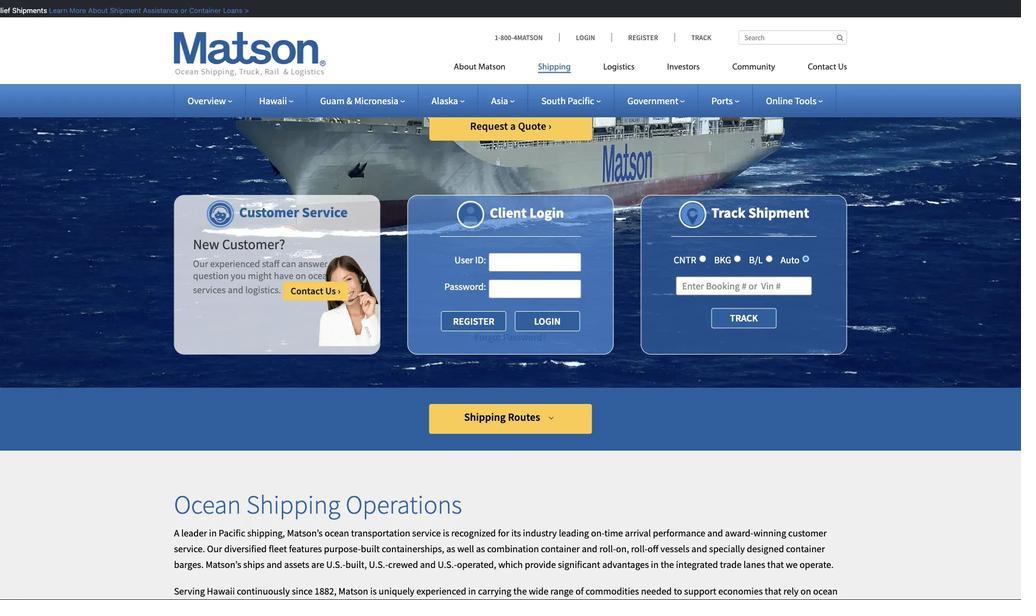 Task type: describe. For each thing, give the bounding box(es) containing it.
off
[[648, 543, 659, 555]]

contact us › link
[[283, 282, 348, 301]]

customer service
[[239, 203, 348, 221]]

track for track shipment
[[712, 204, 746, 221]]

our inside a leader in pacific shipping, matson's ocean transportation service is recognized for its industry leading on-time arrival performance and award-winning customer service. our diversified fleet features purpose-built containerships, as well as combination container and roll-on, roll-off vessels and specially designed container barges. matson's ships and assets are u.s.-built, u.s.-crewed and u.s.-operated, which provide significant advantages in the integrated trade lanes that we operate.
[[207, 543, 222, 555]]

>
[[240, 6, 244, 14]]

ships
[[243, 559, 265, 571]]

shipping up the shipping,
[[247, 488, 341, 521]]

800-
[[501, 33, 514, 42]]

logistics
[[604, 63, 635, 71]]

1 horizontal spatial pacific
[[568, 95, 595, 107]]

award-
[[726, 527, 754, 540]]

continuously
[[237, 585, 290, 597]]

2 roll- from the left
[[632, 543, 648, 555]]

customer
[[239, 203, 299, 221]]

Password: password field
[[489, 280, 582, 298]]

overview link
[[188, 95, 233, 107]]

carrying
[[478, 585, 512, 597]]

b/l
[[750, 254, 764, 266]]

since
[[292, 585, 313, 597]]

that inside a leader in pacific shipping, matson's ocean transportation service is recognized for its industry leading on-time arrival performance and award-winning customer service. our diversified fleet features purpose-built containerships, as well as combination container and roll-on, roll-off vessels and specially designed container barges. matson's ships and assets are u.s.-built, u.s.-crewed and u.s.-operated, which provide significant advantages in the integrated trade lanes that we operate.
[[768, 559, 785, 571]]

investors
[[668, 63, 700, 71]]

government
[[628, 95, 679, 107]]

logistics link
[[588, 57, 651, 80]]

password?
[[504, 331, 547, 343]]

well
[[458, 543, 475, 555]]

to
[[674, 585, 683, 597]]

operated,
[[457, 559, 497, 571]]

request a quote ›
[[471, 119, 552, 133]]

new
[[193, 235, 220, 253]]

tools
[[795, 95, 817, 107]]

forgot password? link
[[475, 331, 547, 343]]

wide
[[529, 585, 549, 597]]

significant
[[558, 559, 601, 571]]

is inside serving hawaii continuously since 1882, matson is uniquely experienced in carrying the wide range of commodities needed to support economies that rely on ocean
[[371, 585, 377, 597]]

Search search field
[[739, 30, 848, 45]]

shipping for shipping schedules ›
[[463, 85, 504, 99]]

vessels
[[661, 543, 690, 555]]

schedules
[[507, 85, 554, 99]]

contact for contact us
[[809, 63, 837, 71]]

› down "any"
[[338, 285, 341, 297]]

ocean inside a leader in pacific shipping, matson's ocean transportation service is recognized for its industry leading on-time arrival performance and award-winning customer service. our diversified fleet features purpose-built containerships, as well as combination container and roll-on, roll-off vessels and specially designed container barges. matson's ships and assets are u.s.-built, u.s.-crewed and u.s.-operated, which provide significant advantages in the integrated trade lanes that we operate.
[[325, 527, 349, 540]]

combination
[[487, 543, 539, 555]]

contact us link
[[792, 57, 848, 80]]

can
[[282, 258, 296, 270]]

learn more about shipment assistance or container loans > link
[[44, 6, 244, 14]]

experienced inside our experienced staff can answer any question you might have on ocean services and logistics.
[[210, 258, 260, 270]]

alaska link
[[432, 95, 465, 107]]

ship
[[478, 51, 499, 65]]

0 vertical spatial register
[[629, 33, 659, 42]]

1 as from the left
[[447, 543, 456, 555]]

hawaii link
[[259, 95, 294, 107]]

1 vertical spatial register link
[[442, 311, 507, 332]]

fleet
[[269, 543, 287, 555]]

ship your car › link
[[430, 43, 593, 73]]

user id:
[[455, 254, 487, 266]]

car
[[524, 51, 540, 65]]

any
[[330, 258, 345, 270]]

lanes
[[744, 559, 766, 571]]

investors link
[[651, 57, 717, 80]]

guam & micronesia link
[[320, 95, 405, 107]]

forgot
[[475, 331, 502, 343]]

built
[[361, 543, 380, 555]]

might
[[248, 270, 272, 282]]

online tools link
[[767, 95, 824, 107]]

and down 'containerships,' at the bottom left
[[420, 559, 436, 571]]

guam
[[320, 95, 345, 107]]

recognized
[[452, 527, 496, 540]]

search image
[[837, 34, 844, 41]]

online
[[767, 95, 794, 107]]

needed
[[642, 585, 672, 597]]

track link
[[675, 33, 712, 42]]

blue matson logo with ocean, shipping, truck, rail and logistics written beneath it. image
[[174, 32, 326, 77]]

the inside serving hawaii continuously since 1882, matson is uniquely experienced in carrying the wide range of commodities needed to support economies that rely on ocean
[[514, 585, 527, 597]]

crewed
[[389, 559, 418, 571]]

for
[[498, 527, 510, 540]]

provide
[[525, 559, 556, 571]]

uniquely
[[379, 585, 415, 597]]

logistics.
[[246, 284, 281, 296]]

services and
[[193, 284, 244, 296]]

and up the specially
[[708, 527, 724, 540]]

integrated
[[677, 559, 719, 571]]

features
[[289, 543, 322, 555]]

trade
[[721, 559, 742, 571]]

alaska
[[432, 95, 459, 107]]

have
[[274, 270, 294, 282]]

that inside serving hawaii continuously since 1882, matson is uniquely experienced in carrying the wide range of commodities needed to support economies that rely on ocean
[[765, 585, 782, 597]]

new customer?
[[193, 235, 285, 253]]

request
[[471, 119, 508, 133]]

track for track button
[[731, 312, 759, 324]]

us for contact us
[[839, 63, 848, 71]]

1 vertical spatial shipment
[[749, 204, 810, 221]]

shipping schedules ›
[[463, 85, 560, 99]]

password:
[[445, 281, 487, 293]]

1 u.s.- from the left
[[327, 559, 346, 571]]

ocean
[[174, 488, 241, 521]]

overview
[[188, 95, 226, 107]]

› down shipping link
[[557, 85, 560, 99]]

learn more about shipment assistance or container loans >
[[44, 6, 244, 14]]

BKG radio
[[735, 255, 742, 262]]

is inside a leader in pacific shipping, matson's ocean transportation service is recognized for its industry leading on-time arrival performance and award-winning customer service. our diversified fleet features purpose-built containerships, as well as combination container and roll-on, roll-off vessels and specially designed container barges. matson's ships and assets are u.s.-built, u.s.-crewed and u.s.-operated, which provide significant advantages in the integrated trade lanes that we operate.
[[443, 527, 450, 540]]

specially
[[710, 543, 745, 555]]

a
[[174, 527, 179, 540]]

1 horizontal spatial register link
[[612, 33, 675, 42]]

service
[[302, 203, 348, 221]]

on inside our experienced staff can answer any question you might have on ocean services and logistics.
[[296, 270, 306, 282]]

2 container from the left
[[787, 543, 826, 555]]

economies
[[719, 585, 764, 597]]

asia
[[492, 95, 509, 107]]

quote
[[518, 119, 547, 133]]

designed
[[747, 543, 785, 555]]

diversified
[[224, 543, 267, 555]]

micronesia
[[355, 95, 399, 107]]

performance
[[653, 527, 706, 540]]

leading
[[559, 527, 590, 540]]

about matson link
[[454, 57, 522, 80]]

0 vertical spatial hawaii
[[259, 95, 287, 107]]

1 roll- from the left
[[600, 543, 617, 555]]



Task type: vqa. For each thing, say whether or not it's contained in the screenshot.
bottom active
no



Task type: locate. For each thing, give the bounding box(es) containing it.
4matson
[[514, 33, 543, 42]]

your
[[501, 51, 522, 65]]

0 vertical spatial login
[[576, 33, 596, 42]]

us
[[839, 63, 848, 71], [326, 285, 336, 297]]

pacific inside a leader in pacific shipping, matson's ocean transportation service is recognized for its industry leading on-time arrival performance and award-winning customer service. our diversified fleet features purpose-built containerships, as well as combination container and roll-on, roll-off vessels and specially designed container barges. matson's ships and assets are u.s.-built, u.s.-crewed and u.s.-operated, which provide significant advantages in the integrated trade lanes that we operate.
[[219, 527, 246, 540]]

service
[[413, 527, 441, 540]]

on inside serving hawaii continuously since 1882, matson is uniquely experienced in carrying the wide range of commodities needed to support economies that rely on ocean
[[801, 585, 812, 597]]

more
[[64, 6, 81, 14]]

range
[[551, 585, 574, 597]]

0 vertical spatial us
[[839, 63, 848, 71]]

assets
[[284, 559, 310, 571]]

and down on-
[[582, 543, 598, 555]]

shipment left assistance
[[105, 6, 136, 14]]

1 horizontal spatial shipment
[[749, 204, 810, 221]]

auto
[[781, 254, 800, 266]]

ocean up contact us › at left
[[308, 270, 333, 282]]

shipping link
[[522, 57, 588, 80]]

track up bkg radio
[[712, 204, 746, 221]]

0 horizontal spatial is
[[371, 585, 377, 597]]

its
[[512, 527, 521, 540]]

3 u.s.- from the left
[[438, 559, 457, 571]]

time
[[605, 527, 624, 540]]

1 vertical spatial in
[[651, 559, 659, 571]]

None search field
[[739, 30, 848, 45]]

1 vertical spatial matson
[[339, 585, 369, 597]]

2 horizontal spatial in
[[651, 559, 659, 571]]

contact for contact us ›
[[291, 285, 324, 297]]

0 vertical spatial pacific
[[568, 95, 595, 107]]

1882,
[[315, 585, 337, 597]]

User ID: text field
[[489, 253, 582, 272]]

login right client
[[530, 204, 564, 221]]

experienced inside serving hawaii continuously since 1882, matson is uniquely experienced in carrying the wide range of commodities needed to support economies that rely on ocean
[[417, 585, 467, 597]]

1 horizontal spatial container
[[787, 543, 826, 555]]

arrival
[[626, 527, 651, 540]]

track button
[[712, 308, 777, 329]]

register link up top menu navigation
[[612, 33, 675, 42]]

0 vertical spatial is
[[443, 527, 450, 540]]

0 vertical spatial contact
[[809, 63, 837, 71]]

1 horizontal spatial contact
[[809, 63, 837, 71]]

0 vertical spatial our
[[193, 258, 208, 270]]

1 horizontal spatial on
[[801, 585, 812, 597]]

0 horizontal spatial register link
[[442, 311, 507, 332]]

ocean inside serving hawaii continuously since 1882, matson is uniquely experienced in carrying the wide range of commodities needed to support economies that rely on ocean
[[814, 585, 838, 597]]

track shipment
[[712, 204, 810, 221]]

shipping up south
[[539, 63, 571, 71]]

id:
[[476, 254, 487, 266]]

0 vertical spatial on
[[296, 270, 306, 282]]

0 vertical spatial the
[[661, 559, 675, 571]]

ocean down operate.
[[814, 585, 838, 597]]

shipping routes
[[465, 410, 541, 424]]

top menu navigation
[[454, 57, 848, 80]]

1 horizontal spatial roll-
[[632, 543, 648, 555]]

0 vertical spatial shipment
[[105, 6, 136, 14]]

and up integrated
[[692, 543, 708, 555]]

shipping schedules › link
[[430, 77, 593, 107]]

0 vertical spatial ocean
[[308, 270, 333, 282]]

1 vertical spatial track
[[712, 204, 746, 221]]

and
[[708, 527, 724, 540], [582, 543, 598, 555], [692, 543, 708, 555], [267, 559, 282, 571], [420, 559, 436, 571]]

experienced down new customer?
[[210, 258, 260, 270]]

rely
[[784, 585, 799, 597]]

staff
[[262, 258, 280, 270]]

that left we
[[768, 559, 785, 571]]

1 horizontal spatial matson's
[[287, 527, 323, 540]]

shipping,
[[247, 527, 285, 540]]

ocean up purpose-
[[325, 527, 349, 540]]

guam & micronesia
[[320, 95, 399, 107]]

1 horizontal spatial u.s.-
[[369, 559, 389, 571]]

0 vertical spatial matson
[[479, 63, 506, 71]]

asia link
[[492, 95, 515, 107]]

0 horizontal spatial roll-
[[600, 543, 617, 555]]

you
[[231, 270, 246, 282]]

matson's
[[287, 527, 323, 540], [206, 559, 241, 571]]

0 vertical spatial about
[[83, 6, 103, 14]]

user
[[455, 254, 474, 266]]

shipping routes link
[[429, 404, 592, 434]]

track inside track button
[[731, 312, 759, 324]]

hawaii down blue matson logo with ocean, shipping, truck, rail and logistics written beneath it.
[[259, 95, 287, 107]]

0 horizontal spatial on
[[296, 270, 306, 282]]

south pacific link
[[542, 95, 601, 107]]

register up forgot
[[453, 315, 495, 327]]

on right have
[[296, 270, 306, 282]]

are
[[312, 559, 325, 571]]

track up investors
[[692, 33, 712, 42]]

our
[[193, 258, 208, 270], [207, 543, 222, 555]]

pacific right south
[[568, 95, 595, 107]]

online tools
[[767, 95, 817, 107]]

1 horizontal spatial login
[[576, 33, 596, 42]]

register link down password:
[[442, 311, 507, 332]]

a
[[511, 119, 516, 133]]

our inside our experienced staff can answer any question you might have on ocean services and logistics.
[[193, 258, 208, 270]]

0 horizontal spatial pacific
[[219, 527, 246, 540]]

1 horizontal spatial register
[[629, 33, 659, 42]]

and down fleet
[[267, 559, 282, 571]]

1 vertical spatial is
[[371, 585, 377, 597]]

login up shipping link
[[576, 33, 596, 42]]

0 horizontal spatial the
[[514, 585, 527, 597]]

shipment
[[105, 6, 136, 14], [749, 204, 810, 221]]

hawaii inside serving hawaii continuously since 1882, matson is uniquely experienced in carrying the wide range of commodities needed to support economies that rely on ocean
[[207, 585, 235, 597]]

0 vertical spatial register link
[[612, 33, 675, 42]]

1 horizontal spatial as
[[476, 543, 485, 555]]

container down leading
[[541, 543, 580, 555]]

1 vertical spatial contact
[[291, 285, 324, 297]]

about inside top menu navigation
[[454, 63, 477, 71]]

image of smiling customer service agent ready to help. image
[[319, 255, 381, 346]]

in left carrying
[[469, 585, 476, 597]]

contact
[[809, 63, 837, 71], [291, 285, 324, 297]]

on right rely
[[801, 585, 812, 597]]

1 horizontal spatial hawaii
[[259, 95, 287, 107]]

on-
[[591, 527, 605, 540]]

shipping inside 'link'
[[465, 410, 506, 424]]

0 horizontal spatial us
[[326, 285, 336, 297]]

Auto radio
[[803, 255, 810, 262]]

built,
[[346, 559, 367, 571]]

advantages
[[603, 559, 650, 571]]

pacific
[[568, 95, 595, 107], [219, 527, 246, 540]]

register
[[629, 33, 659, 42], [453, 315, 495, 327]]

0 horizontal spatial login
[[530, 204, 564, 221]]

1 horizontal spatial is
[[443, 527, 450, 540]]

matson inside serving hawaii continuously since 1882, matson is uniquely experienced in carrying the wide range of commodities needed to support economies that rely on ocean
[[339, 585, 369, 597]]

0 vertical spatial experienced
[[210, 258, 260, 270]]

community link
[[717, 57, 792, 80]]

0 horizontal spatial register
[[453, 315, 495, 327]]

question
[[193, 270, 229, 282]]

1 vertical spatial on
[[801, 585, 812, 597]]

0 horizontal spatial about
[[83, 6, 103, 14]]

›
[[542, 51, 545, 65], [557, 85, 560, 99], [549, 119, 552, 133], [338, 285, 341, 297]]

about left ship
[[454, 63, 477, 71]]

0 horizontal spatial matson's
[[206, 559, 241, 571]]

1 container from the left
[[541, 543, 580, 555]]

1 vertical spatial register
[[453, 315, 495, 327]]

1-800-4matson
[[495, 33, 543, 42]]

is left uniquely
[[371, 585, 377, 597]]

B/L radio
[[766, 255, 773, 262]]

0 horizontal spatial in
[[209, 527, 217, 540]]

0 horizontal spatial u.s.-
[[327, 559, 346, 571]]

us down "any"
[[326, 285, 336, 297]]

0 horizontal spatial as
[[447, 543, 456, 555]]

0 vertical spatial in
[[209, 527, 217, 540]]

u.s.- down service
[[438, 559, 457, 571]]

› right 'car'
[[542, 51, 545, 65]]

hawaii right serving at the bottom of page
[[207, 585, 235, 597]]

experienced down operated,
[[417, 585, 467, 597]]

service.
[[174, 543, 205, 555]]

in down off
[[651, 559, 659, 571]]

2 horizontal spatial u.s.-
[[438, 559, 457, 571]]

in inside serving hawaii continuously since 1882, matson is uniquely experienced in carrying the wide range of commodities needed to support economies that rely on ocean
[[469, 585, 476, 597]]

None button
[[515, 311, 580, 332]]

1 horizontal spatial in
[[469, 585, 476, 597]]

shipping left routes
[[465, 410, 506, 424]]

1 vertical spatial hawaii
[[207, 585, 235, 597]]

2 vertical spatial in
[[469, 585, 476, 597]]

on
[[296, 270, 306, 282], [801, 585, 812, 597]]

ocean inside our experienced staff can answer any question you might have on ocean services and logistics.
[[308, 270, 333, 282]]

matson's down diversified at the bottom of page
[[206, 559, 241, 571]]

u.s.- down purpose-
[[327, 559, 346, 571]]

ocean
[[308, 270, 333, 282], [325, 527, 349, 540], [814, 585, 838, 597]]

the left wide at the bottom right of page
[[514, 585, 527, 597]]

the
[[661, 559, 675, 571], [514, 585, 527, 597]]

containerships,
[[382, 543, 445, 555]]

about right "more"
[[83, 6, 103, 14]]

pacific up diversified at the bottom of page
[[219, 527, 246, 540]]

› right "quote"
[[549, 119, 552, 133]]

our right service.
[[207, 543, 222, 555]]

shipping for shipping routes
[[465, 410, 506, 424]]

is right service
[[443, 527, 450, 540]]

1 horizontal spatial matson
[[479, 63, 506, 71]]

about matson
[[454, 63, 506, 71]]

operations
[[346, 488, 463, 521]]

purpose-
[[324, 543, 361, 555]]

0 horizontal spatial container
[[541, 543, 580, 555]]

0 horizontal spatial hawaii
[[207, 585, 235, 597]]

1 horizontal spatial experienced
[[417, 585, 467, 597]]

container down customer
[[787, 543, 826, 555]]

contact inside top menu navigation
[[809, 63, 837, 71]]

of
[[576, 585, 584, 597]]

barges.
[[174, 559, 204, 571]]

register up top menu navigation
[[629, 33, 659, 42]]

shipping down "about matson" link
[[463, 85, 504, 99]]

roll- down time
[[600, 543, 617, 555]]

as left the well
[[447, 543, 456, 555]]

u.s.- down built
[[369, 559, 389, 571]]

2 vertical spatial ocean
[[814, 585, 838, 597]]

track for track link
[[692, 33, 712, 42]]

roll- down arrival
[[632, 543, 648, 555]]

ship your car ›
[[478, 51, 545, 65]]

1 vertical spatial our
[[207, 543, 222, 555]]

client
[[490, 204, 527, 221]]

1 vertical spatial pacific
[[219, 527, 246, 540]]

0 horizontal spatial shipment
[[105, 6, 136, 14]]

0 horizontal spatial experienced
[[210, 258, 260, 270]]

1 vertical spatial us
[[326, 285, 336, 297]]

0 vertical spatial that
[[768, 559, 785, 571]]

matson inside top menu navigation
[[479, 63, 506, 71]]

1 horizontal spatial us
[[839, 63, 848, 71]]

1 vertical spatial that
[[765, 585, 782, 597]]

2 u.s.- from the left
[[369, 559, 389, 571]]

1 vertical spatial ocean
[[325, 527, 349, 540]]

shipment up b/l radio
[[749, 204, 810, 221]]

track
[[692, 33, 712, 42], [712, 204, 746, 221], [731, 312, 759, 324]]

1 vertical spatial matson's
[[206, 559, 241, 571]]

track down 'enter booking # or  vin #' text field on the top right of page
[[731, 312, 759, 324]]

request a quote › link
[[430, 111, 593, 141]]

contact up tools at the right
[[809, 63, 837, 71]]

2 as from the left
[[476, 543, 485, 555]]

0 horizontal spatial contact
[[291, 285, 324, 297]]

1 horizontal spatial the
[[661, 559, 675, 571]]

our down new
[[193, 258, 208, 270]]

CNTR radio
[[700, 255, 707, 262]]

1 vertical spatial login
[[530, 204, 564, 221]]

0 vertical spatial matson's
[[287, 527, 323, 540]]

the down vessels
[[661, 559, 675, 571]]

1 vertical spatial about
[[454, 63, 477, 71]]

ocean shipping operations
[[174, 488, 463, 521]]

matson's up features
[[287, 527, 323, 540]]

which
[[499, 559, 523, 571]]

0 vertical spatial track
[[692, 33, 712, 42]]

us for contact us ›
[[326, 285, 336, 297]]

contact down 'answer'
[[291, 285, 324, 297]]

in right leader
[[209, 527, 217, 540]]

south
[[542, 95, 566, 107]]

1 horizontal spatial about
[[454, 63, 477, 71]]

as right the well
[[476, 543, 485, 555]]

commodities
[[586, 585, 640, 597]]

ports link
[[712, 95, 740, 107]]

us inside top menu navigation
[[839, 63, 848, 71]]

1 vertical spatial the
[[514, 585, 527, 597]]

0 horizontal spatial matson
[[339, 585, 369, 597]]

2 vertical spatial track
[[731, 312, 759, 324]]

that left rely
[[765, 585, 782, 597]]

the inside a leader in pacific shipping, matson's ocean transportation service is recognized for its industry leading on-time arrival performance and award-winning customer service. our diversified fleet features purpose-built containerships, as well as combination container and roll-on, roll-off vessels and specially designed container barges. matson's ships and assets are u.s.-built, u.s.-crewed and u.s.-operated, which provide significant advantages in the integrated trade lanes that we operate.
[[661, 559, 675, 571]]

transportation
[[351, 527, 411, 540]]

Enter Booking # or  Vin # text field
[[677, 277, 813, 295]]

us down search image
[[839, 63, 848, 71]]

&
[[347, 95, 353, 107]]

shipping inside top menu navigation
[[539, 63, 571, 71]]

shipping for shipping
[[539, 63, 571, 71]]

1 vertical spatial experienced
[[417, 585, 467, 597]]



